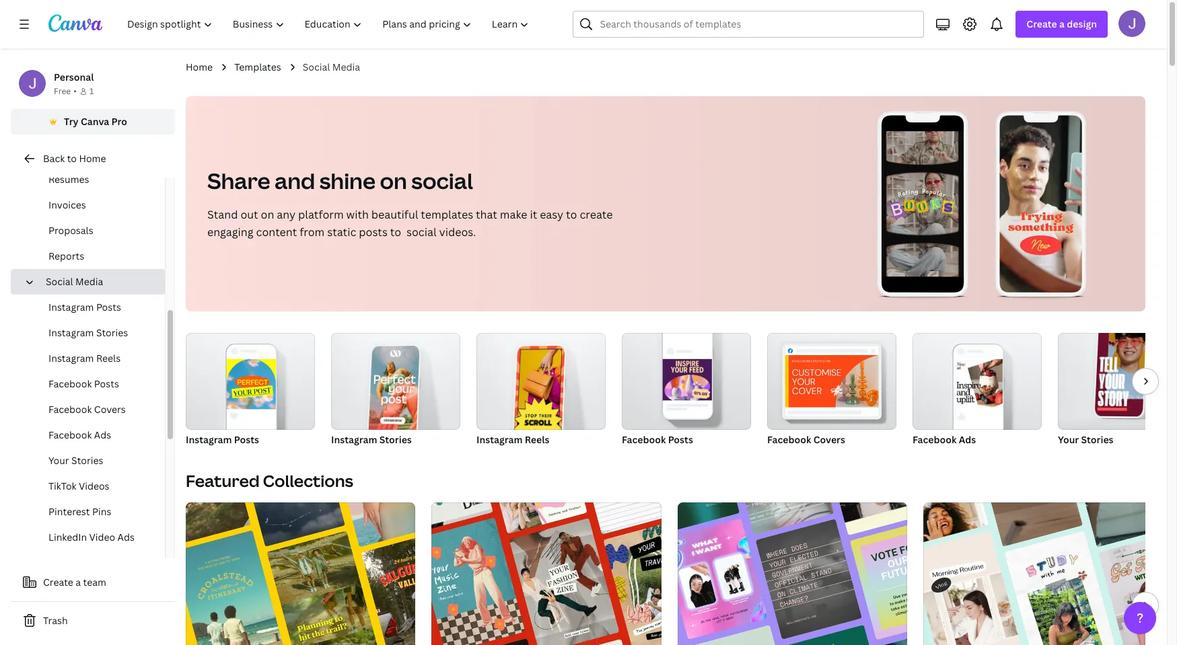 Task type: describe. For each thing, give the bounding box(es) containing it.
engaging
[[207, 225, 253, 240]]

trash link
[[11, 608, 175, 635]]

1 horizontal spatial social media
[[303, 61, 360, 73]]

Search search field
[[600, 11, 916, 37]]

try
[[64, 115, 78, 128]]

videos
[[79, 480, 109, 493]]

facebook posts link for left your stories link facebook covers link
[[22, 371, 165, 397]]

tiktok
[[48, 480, 76, 493]]

templates
[[421, 207, 473, 222]]

0 horizontal spatial facebook ads
[[48, 429, 111, 441]]

0 horizontal spatial facebook covers
[[48, 403, 126, 416]]

invoices link
[[22, 192, 165, 218]]

linkedin video ads
[[48, 531, 135, 544]]

free •
[[54, 85, 77, 97]]

beautiful
[[371, 207, 418, 222]]

1 vertical spatial social
[[46, 275, 73, 288]]

1 horizontal spatial facebook ads
[[913, 433, 976, 446]]

proposals link
[[22, 218, 165, 244]]

pinterest pins link
[[22, 499, 165, 525]]

facebook covers link for your stories link to the right
[[767, 333, 896, 449]]

content
[[256, 225, 297, 240]]

share and shine on social image
[[822, 96, 1145, 312]]

create a design button
[[1016, 11, 1108, 38]]

0 vertical spatial your stories
[[1058, 433, 1113, 446]]

back to home
[[43, 152, 106, 165]]

share and shine on social
[[207, 166, 473, 195]]

0 horizontal spatial facebook posts
[[48, 378, 119, 390]]

0 horizontal spatial media
[[75, 275, 103, 288]]

videos.
[[439, 225, 476, 240]]

tiktok videos link
[[22, 474, 165, 499]]

0 vertical spatial social
[[411, 166, 473, 195]]

free
[[54, 85, 71, 97]]

reports link
[[22, 244, 165, 269]]

resumes link
[[22, 167, 165, 192]]

with
[[346, 207, 369, 222]]

share
[[207, 166, 270, 195]]

video
[[89, 531, 115, 544]]

templates link
[[234, 60, 281, 75]]

instagram posts link for left your stories link
[[22, 295, 165, 320]]

facebook ads link for your stories link to the right
[[913, 333, 1042, 449]]

it
[[530, 207, 537, 222]]

1
[[89, 85, 94, 97]]

create a team button
[[11, 569, 175, 596]]

instagram reels link for facebook covers link corresponding to your stories link to the right facebook posts link
[[476, 333, 606, 449]]

1 vertical spatial facebook covers
[[767, 433, 845, 446]]

0 horizontal spatial social media
[[46, 275, 103, 288]]

instagram stories link for instagram posts link related to your stories link to the right
[[331, 333, 460, 449]]

try canva pro
[[64, 115, 127, 128]]

0 vertical spatial instagram stories
[[48, 326, 128, 339]]

that
[[476, 207, 497, 222]]

easy
[[540, 207, 563, 222]]

design
[[1067, 17, 1097, 30]]

1 vertical spatial your stories
[[48, 454, 103, 467]]

1 horizontal spatial instagram reels
[[476, 433, 549, 446]]

shine
[[320, 166, 375, 195]]

pins
[[92, 505, 111, 518]]

instagram posts link for your stories link to the right
[[186, 333, 315, 449]]

create a team
[[43, 576, 106, 589]]

and
[[275, 166, 315, 195]]

reports
[[48, 250, 84, 262]]

0 horizontal spatial covers
[[94, 403, 126, 416]]

1 horizontal spatial on
[[380, 166, 407, 195]]

1 horizontal spatial home
[[186, 61, 213, 73]]

0 horizontal spatial your
[[48, 454, 69, 467]]

back to home link
[[11, 145, 175, 172]]

0 horizontal spatial your stories link
[[22, 448, 165, 474]]

to inside the stand out on any platform with beautiful templates that make it easy to create engaging content from static posts to  social videos.
[[566, 207, 577, 222]]

0 horizontal spatial ads
[[94, 429, 111, 441]]

linkedin
[[48, 531, 87, 544]]



Task type: vqa. For each thing, say whether or not it's contained in the screenshot.
leftmost i
no



Task type: locate. For each thing, give the bounding box(es) containing it.
featured collections
[[186, 470, 353, 492]]

1 vertical spatial instagram posts
[[186, 433, 259, 446]]

pinterest pins
[[48, 505, 111, 518]]

1 horizontal spatial a
[[1059, 17, 1065, 30]]

None search field
[[573, 11, 924, 38]]

to right easy
[[566, 207, 577, 222]]

1 vertical spatial instagram reels
[[476, 433, 549, 446]]

back
[[43, 152, 65, 165]]

facebook post image
[[622, 333, 751, 430], [663, 359, 712, 400]]

1 vertical spatial a
[[76, 576, 81, 589]]

instagram reel image
[[476, 333, 606, 430], [514, 346, 565, 438]]

0 vertical spatial social media
[[303, 61, 360, 73]]

1 horizontal spatial instagram posts link
[[186, 333, 315, 449]]

instagram stories link
[[22, 320, 165, 346], [331, 333, 460, 449]]

1 horizontal spatial covers
[[813, 433, 845, 446]]

0 vertical spatial home
[[186, 61, 213, 73]]

facebook
[[48, 378, 92, 390], [48, 403, 92, 416], [48, 429, 92, 441], [622, 433, 666, 446], [767, 433, 811, 446], [913, 433, 957, 446]]

0 horizontal spatial facebook posts link
[[22, 371, 165, 397]]

instagram reels link for left your stories link facebook covers link facebook posts link
[[22, 346, 165, 371]]

social
[[303, 61, 330, 73], [46, 275, 73, 288]]

1 horizontal spatial your
[[1058, 433, 1079, 446]]

facebook posts link for facebook covers link corresponding to your stories link to the right
[[622, 333, 751, 449]]

to
[[67, 152, 77, 165], [566, 207, 577, 222]]

social inside the stand out on any platform with beautiful templates that make it easy to create engaging content from static posts to  social videos.
[[406, 225, 437, 240]]

home link
[[186, 60, 213, 75]]

1 horizontal spatial instagram stories
[[331, 433, 412, 446]]

1 horizontal spatial instagram reels link
[[476, 333, 606, 449]]

social down reports at the top left of the page
[[46, 275, 73, 288]]

team
[[83, 576, 106, 589]]

a for team
[[76, 576, 81, 589]]

social media down top level navigation element
[[303, 61, 360, 73]]

1 vertical spatial on
[[261, 207, 274, 222]]

0 vertical spatial to
[[67, 152, 77, 165]]

0 vertical spatial social
[[303, 61, 330, 73]]

top level navigation element
[[118, 11, 541, 38]]

home
[[186, 61, 213, 73], [79, 152, 106, 165]]

1 horizontal spatial media
[[332, 61, 360, 73]]

invoices
[[48, 199, 86, 211]]

media down top level navigation element
[[332, 61, 360, 73]]

facebook ads link for left your stories link
[[22, 423, 165, 448]]

0 horizontal spatial a
[[76, 576, 81, 589]]

instagram reels
[[48, 352, 121, 365], [476, 433, 549, 446]]

1 vertical spatial your
[[48, 454, 69, 467]]

facebook posts link
[[622, 333, 751, 449], [22, 371, 165, 397]]

create inside dropdown button
[[1027, 17, 1057, 30]]

0 vertical spatial facebook posts
[[48, 378, 119, 390]]

create
[[1027, 17, 1057, 30], [43, 576, 73, 589]]

2 horizontal spatial ads
[[959, 433, 976, 446]]

posts
[[359, 225, 388, 240]]

social media
[[303, 61, 360, 73], [46, 275, 103, 288]]

a left the team
[[76, 576, 81, 589]]

pro
[[111, 115, 127, 128]]

featured
[[186, 470, 260, 492]]

your story image
[[1095, 325, 1146, 417], [1058, 333, 1177, 430]]

on
[[380, 166, 407, 195], [261, 207, 274, 222]]

media down 'reports' 'link' at top left
[[75, 275, 103, 288]]

stand
[[207, 207, 238, 222]]

facebook cover image
[[767, 333, 896, 430], [785, 355, 879, 408]]

1 horizontal spatial instagram posts
[[186, 433, 259, 446]]

posts
[[96, 301, 121, 314], [94, 378, 119, 390], [234, 433, 259, 446], [668, 433, 693, 446]]

create a design
[[1027, 17, 1097, 30]]

1 vertical spatial instagram stories
[[331, 433, 412, 446]]

1 vertical spatial instagram posts link
[[186, 333, 315, 449]]

0 vertical spatial reels
[[96, 352, 121, 365]]

social down templates
[[406, 225, 437, 240]]

0 vertical spatial create
[[1027, 17, 1057, 30]]

0 vertical spatial your
[[1058, 433, 1079, 446]]

a left design at the top
[[1059, 17, 1065, 30]]

1 vertical spatial social
[[406, 225, 437, 240]]

0 vertical spatial instagram posts
[[48, 301, 121, 314]]

instagram post image
[[186, 333, 315, 430], [227, 359, 276, 409]]

instagram story image
[[331, 333, 460, 430], [368, 346, 420, 438]]

1 horizontal spatial reels
[[525, 433, 549, 446]]

pinterest
[[48, 505, 90, 518]]

facebook covers link for left your stories link
[[22, 397, 165, 423]]

a inside button
[[76, 576, 81, 589]]

static
[[327, 225, 356, 240]]

•
[[74, 85, 77, 97]]

collections
[[263, 470, 353, 492]]

personal
[[54, 71, 94, 83]]

home left templates
[[186, 61, 213, 73]]

0 vertical spatial instagram reels
[[48, 352, 121, 365]]

0 vertical spatial a
[[1059, 17, 1065, 30]]

0 horizontal spatial instagram reels
[[48, 352, 121, 365]]

resumes
[[48, 173, 89, 186]]

instagram
[[48, 301, 94, 314], [48, 326, 94, 339], [48, 352, 94, 365], [186, 433, 232, 446], [331, 433, 377, 446], [476, 433, 523, 446]]

0 horizontal spatial facebook ads link
[[22, 423, 165, 448]]

0 vertical spatial on
[[380, 166, 407, 195]]

instagram reels link
[[476, 333, 606, 449], [22, 346, 165, 371]]

stories
[[96, 326, 128, 339], [379, 433, 412, 446], [1081, 433, 1113, 446], [71, 454, 103, 467]]

0 horizontal spatial reels
[[96, 352, 121, 365]]

0 horizontal spatial home
[[79, 152, 106, 165]]

jacob simon image
[[1119, 10, 1145, 37]]

a inside dropdown button
[[1059, 17, 1065, 30]]

create inside button
[[43, 576, 73, 589]]

instagram story image inside instagram stories link
[[368, 346, 420, 438]]

0 horizontal spatial to
[[67, 152, 77, 165]]

trash
[[43, 614, 68, 627]]

social media down reports at the top left of the page
[[46, 275, 103, 288]]

social down top level navigation element
[[303, 61, 330, 73]]

1 horizontal spatial facebook ads link
[[913, 333, 1042, 449]]

0 horizontal spatial on
[[261, 207, 274, 222]]

1 vertical spatial media
[[75, 275, 103, 288]]

create for create a design
[[1027, 17, 1057, 30]]

on right out
[[261, 207, 274, 222]]

1 horizontal spatial create
[[1027, 17, 1057, 30]]

create left the team
[[43, 576, 73, 589]]

templates
[[234, 61, 281, 73]]

media
[[332, 61, 360, 73], [75, 275, 103, 288]]

0 horizontal spatial facebook covers link
[[22, 397, 165, 423]]

proposals
[[48, 224, 93, 237]]

try canva pro button
[[11, 109, 175, 135]]

create
[[580, 207, 613, 222]]

social up templates
[[411, 166, 473, 195]]

1 horizontal spatial ads
[[117, 531, 135, 544]]

1 horizontal spatial to
[[566, 207, 577, 222]]

instagram stories
[[48, 326, 128, 339], [331, 433, 412, 446]]

on inside the stand out on any platform with beautiful templates that make it easy to create engaging content from static posts to  social videos.
[[261, 207, 274, 222]]

1 horizontal spatial facebook posts
[[622, 433, 693, 446]]

linkedin video ads link
[[22, 525, 165, 551]]

instagram posts
[[48, 301, 121, 314], [186, 433, 259, 446]]

0 vertical spatial instagram posts link
[[22, 295, 165, 320]]

facebook ads
[[48, 429, 111, 441], [913, 433, 976, 446]]

0 horizontal spatial social
[[46, 275, 73, 288]]

1 vertical spatial create
[[43, 576, 73, 589]]

1 vertical spatial reels
[[525, 433, 549, 446]]

ads
[[94, 429, 111, 441], [959, 433, 976, 446], [117, 531, 135, 544]]

your stories
[[1058, 433, 1113, 446], [48, 454, 103, 467]]

facebook ad image
[[913, 333, 1042, 430], [953, 359, 1003, 409]]

1 horizontal spatial facebook covers link
[[767, 333, 896, 449]]

1 horizontal spatial instagram stories link
[[331, 333, 460, 449]]

a for design
[[1059, 17, 1065, 30]]

instagram posts link
[[22, 295, 165, 320], [186, 333, 315, 449]]

0 vertical spatial facebook covers
[[48, 403, 126, 416]]

canva
[[81, 115, 109, 128]]

0 horizontal spatial instagram posts link
[[22, 295, 165, 320]]

1 vertical spatial home
[[79, 152, 106, 165]]

create for create a team
[[43, 576, 73, 589]]

0 horizontal spatial create
[[43, 576, 73, 589]]

1 horizontal spatial facebook covers
[[767, 433, 845, 446]]

0 horizontal spatial instagram posts
[[48, 301, 121, 314]]

on up beautiful on the left of the page
[[380, 166, 407, 195]]

covers
[[94, 403, 126, 416], [813, 433, 845, 446]]

0 horizontal spatial instagram reels link
[[22, 346, 165, 371]]

a
[[1059, 17, 1065, 30], [76, 576, 81, 589]]

your
[[1058, 433, 1079, 446], [48, 454, 69, 467]]

facebook covers
[[48, 403, 126, 416], [767, 433, 845, 446]]

1 vertical spatial covers
[[813, 433, 845, 446]]

1 vertical spatial facebook posts
[[622, 433, 693, 446]]

your story image inside your stories link
[[1095, 325, 1146, 417]]

1 horizontal spatial social
[[303, 61, 330, 73]]

to right the back
[[67, 152, 77, 165]]

tiktok videos
[[48, 480, 109, 493]]

1 vertical spatial social media
[[46, 275, 103, 288]]

instagram posts up featured
[[186, 433, 259, 446]]

1 horizontal spatial your stories link
[[1058, 325, 1177, 449]]

facebook covers link
[[767, 333, 896, 449], [22, 397, 165, 423]]

0 horizontal spatial instagram stories
[[48, 326, 128, 339]]

home up resumes link at the left top of page
[[79, 152, 106, 165]]

create left design at the top
[[1027, 17, 1057, 30]]

1 horizontal spatial facebook posts link
[[622, 333, 751, 449]]

out
[[241, 207, 258, 222]]

make
[[500, 207, 527, 222]]

0 horizontal spatial instagram stories link
[[22, 320, 165, 346]]

from
[[300, 225, 325, 240]]

0 vertical spatial media
[[332, 61, 360, 73]]

facebook posts
[[48, 378, 119, 390], [622, 433, 693, 446]]

instagram stories link for instagram posts link for left your stories link
[[22, 320, 165, 346]]

stand out on any platform with beautiful templates that make it easy to create engaging content from static posts to  social videos.
[[207, 207, 613, 240]]

1 vertical spatial to
[[566, 207, 577, 222]]

your stories link
[[1058, 325, 1177, 449], [22, 448, 165, 474]]

facebook ads link
[[913, 333, 1042, 449], [22, 423, 165, 448]]

reels
[[96, 352, 121, 365], [525, 433, 549, 446]]

any
[[277, 207, 296, 222]]

1 horizontal spatial your stories
[[1058, 433, 1113, 446]]

0 vertical spatial covers
[[94, 403, 126, 416]]

instagram posts down 'reports' 'link' at top left
[[48, 301, 121, 314]]

0 horizontal spatial your stories
[[48, 454, 103, 467]]

social
[[411, 166, 473, 195], [406, 225, 437, 240]]

platform
[[298, 207, 344, 222]]



